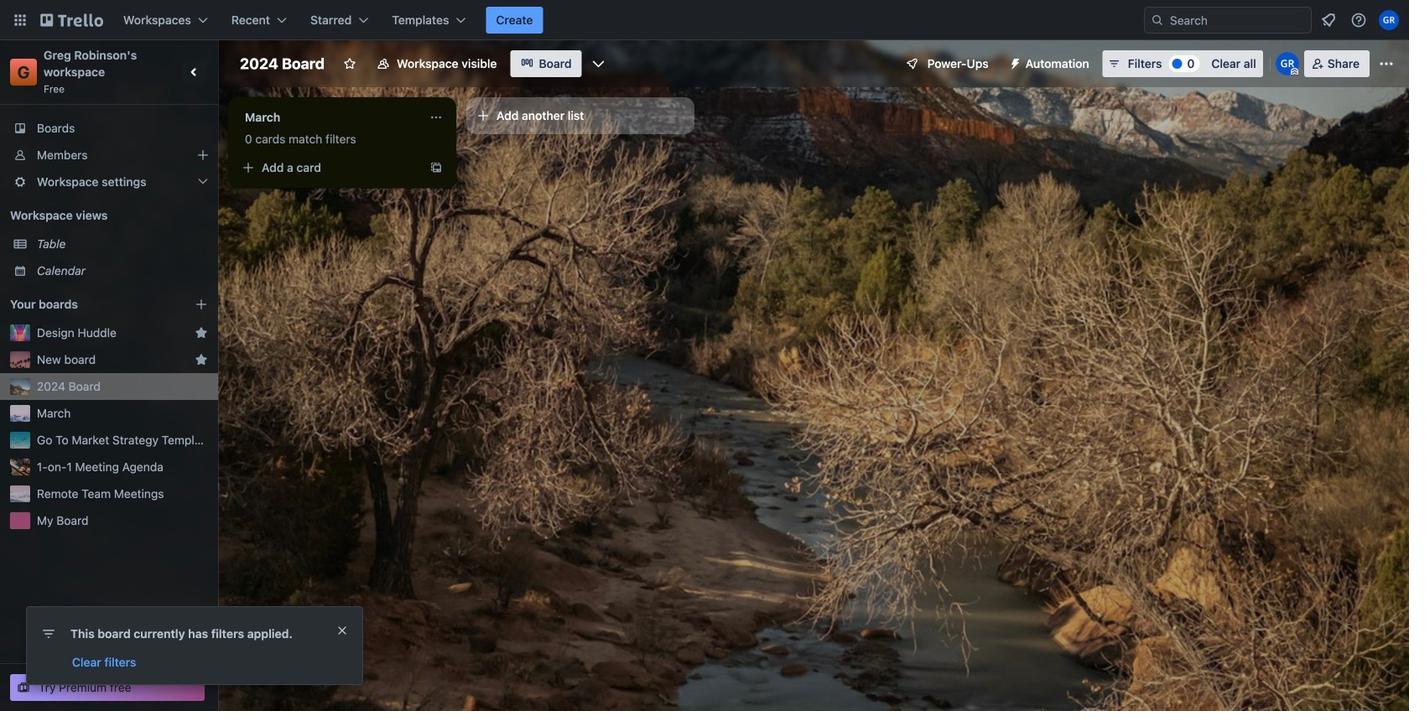 Task type: vqa. For each thing, say whether or not it's contained in the screenshot.
Greg Robinson (gregrobinson96) image to the bottom
yes



Task type: locate. For each thing, give the bounding box(es) containing it.
primary element
[[0, 0, 1409, 40]]

Search field
[[1164, 8, 1311, 32]]

greg robinson (gregrobinson96) image
[[1379, 10, 1399, 30], [1276, 52, 1299, 75]]

open information menu image
[[1350, 12, 1367, 29]]

back to home image
[[40, 7, 103, 34]]

0 vertical spatial starred icon image
[[195, 326, 208, 340]]

1 vertical spatial greg robinson (gregrobinson96) image
[[1276, 52, 1299, 75]]

star or unstar board image
[[343, 57, 357, 70]]

greg robinson (gregrobinson96) image right open information menu icon
[[1379, 10, 1399, 30]]

create from template… image
[[429, 161, 443, 174]]

alert
[[27, 607, 362, 684]]

1 vertical spatial starred icon image
[[195, 353, 208, 367]]

None text field
[[235, 104, 423, 131]]

Board name text field
[[232, 50, 333, 77]]

add board image
[[195, 298, 208, 311]]

starred icon image
[[195, 326, 208, 340], [195, 353, 208, 367]]

sm image
[[1002, 50, 1026, 74]]

0 vertical spatial greg robinson (gregrobinson96) image
[[1379, 10, 1399, 30]]

workspace navigation collapse icon image
[[183, 60, 206, 84]]

greg robinson (gregrobinson96) image down search field
[[1276, 52, 1299, 75]]



Task type: describe. For each thing, give the bounding box(es) containing it.
2 starred icon image from the top
[[195, 353, 208, 367]]

this member is an admin of this board. image
[[1291, 68, 1298, 75]]

search image
[[1151, 13, 1164, 27]]

1 horizontal spatial greg robinson (gregrobinson96) image
[[1379, 10, 1399, 30]]

dismiss flag image
[[336, 624, 349, 638]]

0 horizontal spatial greg robinson (gregrobinson96) image
[[1276, 52, 1299, 75]]

0 notifications image
[[1319, 10, 1339, 30]]

1 starred icon image from the top
[[195, 326, 208, 340]]

show menu image
[[1378, 55, 1395, 72]]

your boards with 8 items element
[[10, 294, 169, 315]]

customize views image
[[590, 55, 607, 72]]



